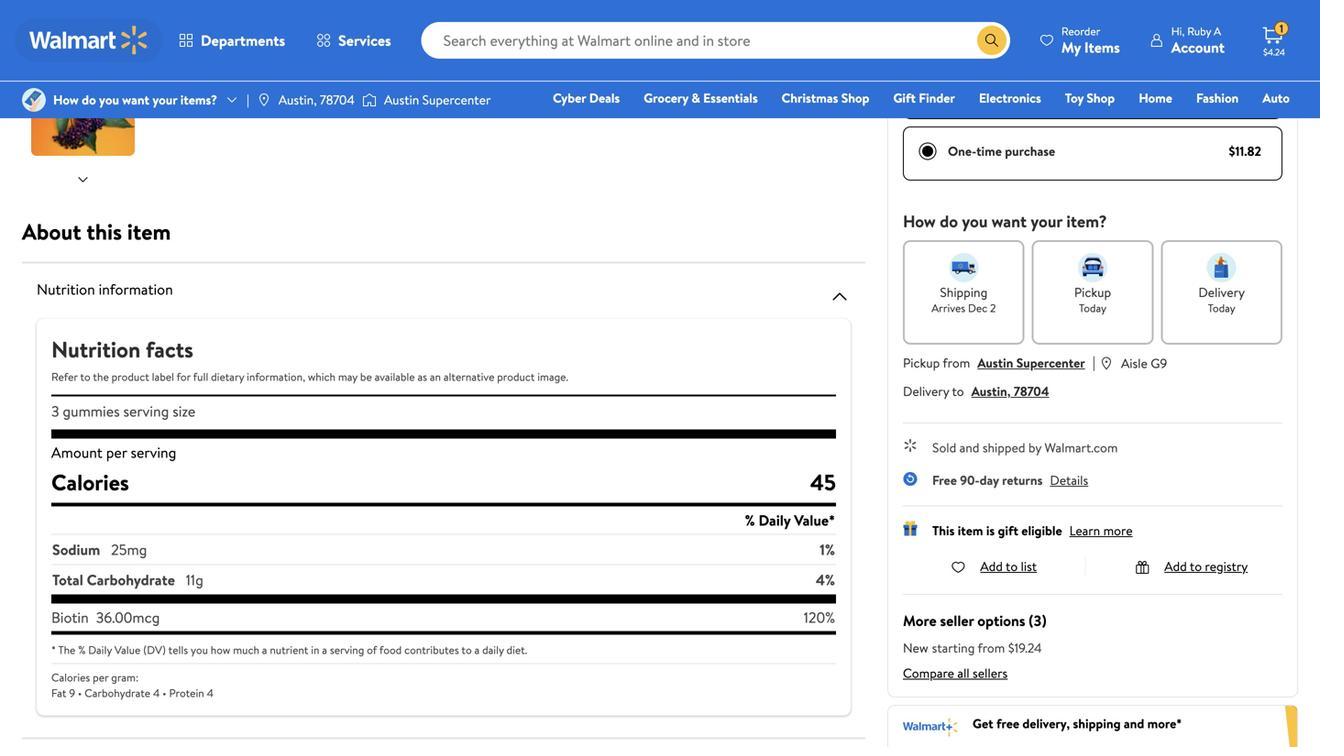 Task type: locate. For each thing, give the bounding box(es) containing it.
• right "9"
[[78, 685, 82, 701]]

pickup down arrives
[[903, 354, 940, 372]]

1 horizontal spatial 4
[[207, 685, 214, 701]]

finder
[[919, 89, 955, 107]]

calories down "amount"
[[51, 467, 129, 498]]

1 horizontal spatial from
[[978, 639, 1005, 657]]

0 vertical spatial time
[[1130, 16, 1160, 36]]

add to registry button
[[1135, 557, 1248, 575]]

from inside more seller options (3) new starting from $19.24 compare all sellers
[[978, 639, 1005, 657]]

shop for toy shop
[[1087, 89, 1115, 107]]

2 shop from the left
[[1087, 89, 1115, 107]]

grocery
[[644, 89, 688, 107]]

 image down walmart image
[[22, 88, 46, 112]]

purchase
[[1005, 142, 1055, 160]]

how down never
[[996, 61, 1022, 79]]

may
[[338, 369, 358, 385]]

daily left value*
[[759, 510, 791, 530]]

deals
[[589, 89, 620, 107]]

delivery up sold
[[903, 382, 949, 400]]

carbohydrate down 25mg
[[87, 570, 175, 590]]

0 vertical spatial austin,
[[279, 91, 317, 109]]

a right "with"
[[1103, 37, 1110, 55]]

your left item?
[[1031, 210, 1062, 233]]

you for how do you want your items?
[[99, 91, 119, 109]]

austin down services
[[384, 91, 419, 109]]

0 horizontal spatial daily
[[88, 642, 112, 658]]

1 today from the left
[[1079, 300, 1107, 316]]

out
[[1055, 37, 1074, 55]]

0 horizontal spatial how
[[53, 91, 79, 109]]

per left gram:
[[93, 670, 109, 685]]

auto link
[[1254, 88, 1298, 108]]

information,
[[247, 369, 305, 385]]

90-
[[960, 471, 980, 489]]

walmart+ link
[[1227, 114, 1298, 133]]

2 add from the left
[[1164, 557, 1187, 575]]

home link
[[1131, 88, 1181, 108]]

in
[[311, 642, 319, 658]]

your left the 'items?'
[[153, 91, 177, 109]]

my
[[1061, 37, 1081, 57]]

0 horizontal spatial 4
[[153, 685, 160, 701]]

walmart+
[[1235, 115, 1290, 132]]

day
[[980, 471, 999, 489]]

| right the 'items?'
[[247, 91, 249, 109]]

 image
[[22, 88, 46, 112], [257, 93, 271, 107]]

4 left protein
[[153, 685, 160, 701]]

g9
[[1151, 354, 1167, 372]]

1 vertical spatial get
[[973, 714, 993, 732]]

1 horizontal spatial serving
[[330, 642, 364, 658]]

eligible
[[1021, 522, 1062, 539]]

0 horizontal spatial delivery
[[903, 382, 949, 400]]

aisle
[[1121, 354, 1148, 372]]

1 calories from the top
[[51, 467, 129, 498]]

4 right protein
[[207, 685, 214, 701]]

1 horizontal spatial and
[[1124, 714, 1144, 732]]

fat
[[51, 685, 66, 701]]

0 vertical spatial %
[[745, 510, 755, 530]]

one-
[[948, 142, 976, 160]]

you down walmart image
[[99, 91, 119, 109]]

1 horizontal spatial supercenter
[[1016, 354, 1085, 372]]

0 vertical spatial do
[[82, 91, 96, 109]]

0 horizontal spatial |
[[247, 91, 249, 109]]

austin,
[[279, 91, 317, 109], [971, 382, 1011, 400]]

want for items?
[[122, 91, 149, 109]]

every
[[1092, 16, 1127, 36]]

1 horizontal spatial you
[[191, 642, 208, 658]]

services
[[338, 30, 391, 50]]

1 vertical spatial time
[[976, 142, 1002, 160]]

2 • from the left
[[162, 685, 167, 701]]

calories for calories per gram: fat 9 • carbohydrate 4 • protein 4
[[51, 670, 90, 685]]

today down intent image for delivery
[[1208, 300, 1235, 316]]

a right in
[[322, 642, 327, 658]]

0 horizontal spatial product
[[111, 369, 149, 385]]

get free delivery, shipping and more*
[[973, 714, 1182, 732]]

None radio
[[919, 142, 937, 160]]

it
[[1023, 16, 1033, 36], [1025, 61, 1033, 79]]

items?
[[180, 91, 217, 109]]

0 vertical spatial get
[[996, 16, 1020, 36]]

1 horizontal spatial austin
[[977, 354, 1013, 372]]

1 horizontal spatial add
[[1164, 557, 1187, 575]]

calories
[[51, 467, 129, 498], [51, 670, 90, 685]]

2 horizontal spatial how
[[996, 61, 1022, 79]]

you for how do you want your item?
[[962, 210, 988, 233]]

want down one-time purchase
[[992, 210, 1027, 233]]

calories inside calories per gram: fat 9 • carbohydrate 4 • protein 4
[[51, 670, 90, 685]]

starting
[[932, 639, 975, 657]]

intent image for delivery image
[[1207, 253, 1236, 282]]

36.00mcg
[[96, 607, 160, 627]]

1
[[1280, 21, 1284, 36]]

 image left the 'austin, 78704'
[[257, 93, 271, 107]]

0 vertical spatial serving
[[131, 442, 176, 462]]

1 horizontal spatial time
[[1130, 16, 1160, 36]]

to down pickup from austin supercenter |
[[952, 382, 964, 400]]

sellers
[[973, 664, 1008, 682]]

0 horizontal spatial your
[[153, 91, 177, 109]]

facts
[[146, 334, 193, 365]]

0 vertical spatial it
[[1023, 16, 1033, 36]]

reorder
[[1061, 23, 1100, 39]]

today
[[1079, 300, 1107, 316], [1208, 300, 1235, 316]]

1 vertical spatial |
[[1092, 352, 1095, 372]]

and right sold
[[960, 439, 979, 457]]

and
[[960, 439, 979, 457], [1124, 714, 1144, 732]]

get inside the get it on time, every time never run out with a subscription. how it works
[[996, 16, 1020, 36]]

(3)
[[1029, 611, 1046, 631]]

how down walmart image
[[53, 91, 79, 109]]

auto registry
[[1079, 89, 1290, 132]]

0 horizontal spatial shop
[[841, 89, 869, 107]]

calories for calories
[[51, 467, 129, 498]]

1 horizontal spatial your
[[1031, 210, 1062, 233]]

from up "delivery to austin, 78704"
[[943, 354, 970, 372]]

0 vertical spatial per
[[106, 442, 127, 462]]

delivery
[[1198, 283, 1245, 301], [903, 382, 949, 400]]

0 vertical spatial want
[[122, 91, 149, 109]]

0 vertical spatial supercenter
[[422, 91, 491, 109]]

how for how do you want your items?
[[53, 91, 79, 109]]

0 vertical spatial your
[[153, 91, 177, 109]]

1 vertical spatial carbohydrate
[[85, 685, 150, 701]]

1 horizontal spatial 78704
[[1014, 382, 1049, 400]]

2 calories from the top
[[51, 670, 90, 685]]

to left 'the'
[[80, 369, 91, 385]]

austin up austin, 78704 button
[[977, 354, 1013, 372]]

1 horizontal spatial how
[[903, 210, 936, 233]]

serving left of
[[330, 642, 364, 658]]

0 vertical spatial pickup
[[1074, 283, 1111, 301]]

get for it
[[996, 16, 1020, 36]]

to
[[80, 369, 91, 385], [952, 382, 964, 400], [1006, 557, 1018, 575], [1190, 557, 1202, 575], [461, 642, 472, 658]]

which
[[308, 369, 335, 385]]

1 horizontal spatial today
[[1208, 300, 1235, 316]]

delivery down intent image for delivery
[[1198, 283, 1245, 301]]

0 horizontal spatial add
[[980, 557, 1003, 575]]

0 horizontal spatial austin,
[[279, 91, 317, 109]]

1 vertical spatial austin
[[977, 354, 1013, 372]]

0 horizontal spatial  image
[[22, 88, 46, 112]]

1 vertical spatial 78704
[[1014, 382, 1049, 400]]

do for how do you want your items?
[[82, 91, 96, 109]]

list
[[1021, 557, 1037, 575]]

0 horizontal spatial get
[[973, 714, 993, 732]]

2 today from the left
[[1208, 300, 1235, 316]]

1 vertical spatial supercenter
[[1016, 354, 1085, 372]]

1 horizontal spatial delivery
[[1198, 283, 1245, 301]]

1 vertical spatial serving
[[330, 642, 364, 658]]

be
[[360, 369, 372, 385]]

nutrition down the about
[[37, 279, 95, 299]]

1 horizontal spatial do
[[940, 210, 958, 233]]

0 vertical spatial you
[[99, 91, 119, 109]]

item left is
[[958, 522, 983, 539]]

shop inside christmas shop link
[[841, 89, 869, 107]]

hi,
[[1171, 23, 1185, 39]]

item right 'this'
[[127, 216, 171, 247]]

serving down serving
[[131, 442, 176, 462]]

austin, down pickup from austin supercenter |
[[971, 382, 1011, 400]]

add down is
[[980, 557, 1003, 575]]

0 horizontal spatial item
[[127, 216, 171, 247]]

to for delivery to austin, 78704
[[952, 382, 964, 400]]

0 horizontal spatial do
[[82, 91, 96, 109]]

get left free in the right of the page
[[973, 714, 993, 732]]

pickup inside pickup from austin supercenter |
[[903, 354, 940, 372]]

 image for austin, 78704
[[257, 93, 271, 107]]

nutrition up 'the'
[[51, 334, 140, 365]]

item
[[127, 216, 171, 247], [958, 522, 983, 539]]

0 horizontal spatial serving
[[131, 442, 176, 462]]

it left on
[[1023, 16, 1033, 36]]

1 vertical spatial your
[[1031, 210, 1062, 233]]

product left image.
[[497, 369, 535, 385]]

supercenter inside pickup from austin supercenter |
[[1016, 354, 1085, 372]]

1 vertical spatial do
[[940, 210, 958, 233]]

protein
[[169, 685, 204, 701]]

a
[[1103, 37, 1110, 55], [262, 642, 267, 658], [322, 642, 327, 658], [474, 642, 480, 658]]

 image
[[362, 91, 377, 109]]

per right "amount"
[[106, 442, 127, 462]]

1 horizontal spatial want
[[992, 210, 1027, 233]]

to left list
[[1006, 557, 1018, 575]]

% right the
[[78, 642, 86, 658]]

1 add from the left
[[980, 557, 1003, 575]]

0 vertical spatial nutrition
[[37, 279, 95, 299]]

pickup
[[1074, 283, 1111, 301], [903, 354, 940, 372]]

1 vertical spatial calories
[[51, 670, 90, 685]]

% daily value*
[[745, 510, 835, 530]]

want
[[122, 91, 149, 109], [992, 210, 1027, 233]]

today down the intent image for pickup
[[1079, 300, 1107, 316]]

2 product from the left
[[497, 369, 535, 385]]

1 horizontal spatial shop
[[1087, 89, 1115, 107]]

0 vertical spatial delivery
[[1198, 283, 1245, 301]]

add left registry
[[1164, 557, 1187, 575]]

78704 down services popup button
[[320, 91, 355, 109]]

austin supercenter button
[[977, 354, 1085, 372]]

1 vertical spatial want
[[992, 210, 1027, 233]]

0 horizontal spatial today
[[1079, 300, 1107, 316]]

Search search field
[[421, 22, 1010, 59]]

do down walmart image
[[82, 91, 96, 109]]

nutrition inside nutrition facts refer to the product label for full dietary information, which may be available as an alternative product image.
[[51, 334, 140, 365]]

shop inside "toy shop" "link"
[[1087, 89, 1115, 107]]

registry
[[1205, 557, 1248, 575]]

time
[[1130, 16, 1160, 36], [976, 142, 1002, 160]]

cyber deals
[[553, 89, 620, 107]]

shop right "christmas"
[[841, 89, 869, 107]]

per
[[106, 442, 127, 462], [93, 670, 109, 685]]

all
[[957, 664, 970, 682]]

1 vertical spatial item
[[958, 522, 983, 539]]

calories down the
[[51, 670, 90, 685]]

to inside nutrition facts refer to the product label for full dietary information, which may be available as an alternative product image.
[[80, 369, 91, 385]]

you right tells
[[191, 642, 208, 658]]

1 vertical spatial and
[[1124, 714, 1144, 732]]

time up subscription.
[[1130, 16, 1160, 36]]

% left value*
[[745, 510, 755, 530]]

shipping
[[1073, 714, 1121, 732]]

4
[[153, 685, 160, 701], [207, 685, 214, 701]]

never
[[996, 37, 1030, 55]]

| left aisle
[[1092, 352, 1095, 372]]

1 shop from the left
[[841, 89, 869, 107]]

product right 'the'
[[111, 369, 149, 385]]

carbohydrate inside calories per gram: fat 9 • carbohydrate 4 • protein 4
[[85, 685, 150, 701]]

0 horizontal spatial want
[[122, 91, 149, 109]]

carbohydrate down the value
[[85, 685, 150, 701]]

daily left the value
[[88, 642, 112, 658]]

0 horizontal spatial and
[[960, 439, 979, 457]]

time left purchase
[[976, 142, 1002, 160]]

0 vertical spatial from
[[943, 354, 970, 372]]

to for add to list
[[1006, 557, 1018, 575]]

2 vertical spatial how
[[903, 210, 936, 233]]

new
[[903, 639, 928, 657]]

0 vertical spatial how
[[996, 61, 1022, 79]]

how up shipping arrives dec 2
[[903, 210, 936, 233]]

value*
[[794, 510, 835, 530]]

sold
[[932, 439, 956, 457]]

1 horizontal spatial austin,
[[971, 382, 1011, 400]]

1 vertical spatial from
[[978, 639, 1005, 657]]

1 vertical spatial per
[[93, 670, 109, 685]]

time,
[[1056, 16, 1089, 36]]

refer
[[51, 369, 78, 385]]

1 vertical spatial you
[[962, 210, 988, 233]]

want left the 'items?'
[[122, 91, 149, 109]]

more*
[[1147, 714, 1182, 732]]

pickup down the intent image for pickup
[[1074, 283, 1111, 301]]

0 vertical spatial carbohydrate
[[87, 570, 175, 590]]

add to list
[[980, 557, 1037, 575]]

1 horizontal spatial product
[[497, 369, 535, 385]]

fashion link
[[1188, 88, 1247, 108]]

25mg
[[111, 539, 147, 560]]

0 horizontal spatial you
[[99, 91, 119, 109]]

how do you want your items?
[[53, 91, 217, 109]]

0 horizontal spatial 78704
[[320, 91, 355, 109]]

0 horizontal spatial austin
[[384, 91, 419, 109]]

walmart image
[[29, 26, 149, 55]]

1 horizontal spatial get
[[996, 16, 1020, 36]]

1 vertical spatial %
[[78, 642, 86, 658]]

0 horizontal spatial pickup
[[903, 354, 940, 372]]

and left more*
[[1124, 714, 1144, 732]]

austin, down departments
[[279, 91, 317, 109]]

0 horizontal spatial •
[[78, 685, 82, 701]]

shop up registry
[[1087, 89, 1115, 107]]

to left registry
[[1190, 557, 1202, 575]]

0 vertical spatial austin
[[384, 91, 419, 109]]

0 vertical spatial item
[[127, 216, 171, 247]]

0 horizontal spatial from
[[943, 354, 970, 372]]

this item is gift eligible learn more
[[932, 522, 1133, 539]]

more
[[1103, 522, 1133, 539]]

shipping
[[940, 283, 988, 301]]

0 vertical spatial daily
[[759, 510, 791, 530]]

do up the intent image for shipping in the right of the page
[[940, 210, 958, 233]]

today inside delivery today
[[1208, 300, 1235, 316]]

it left works
[[1025, 61, 1033, 79]]

do
[[82, 91, 96, 109], [940, 210, 958, 233]]

austin
[[384, 91, 419, 109], [977, 354, 1013, 372]]

• left protein
[[162, 685, 167, 701]]

how inside the get it on time, every time never run out with a subscription. how it works
[[996, 61, 1022, 79]]

grocery & essentials link
[[635, 88, 766, 108]]

1 vertical spatial austin,
[[971, 382, 1011, 400]]

1 horizontal spatial  image
[[257, 93, 271, 107]]

from up sellers
[[978, 639, 1005, 657]]

fashion
[[1196, 89, 1239, 107]]

emergen-c vitamin c immune support supplement gummies, elderberry 36 ct - image 5 of 12 image
[[31, 49, 138, 156]]

nutrition information
[[37, 279, 173, 299]]

you up the intent image for shipping in the right of the page
[[962, 210, 988, 233]]

christmas
[[782, 89, 838, 107]]

get up never
[[996, 16, 1020, 36]]

product
[[111, 369, 149, 385], [497, 369, 535, 385]]

1 vertical spatial pickup
[[903, 354, 940, 372]]

per inside calories per gram: fat 9 • carbohydrate 4 • protein 4
[[93, 670, 109, 685]]

1 vertical spatial how
[[53, 91, 79, 109]]

78704 down austin supercenter button at the right of the page
[[1014, 382, 1049, 400]]

today inside 'pickup today'
[[1079, 300, 1107, 316]]



Task type: vqa. For each thing, say whether or not it's contained in the screenshot.
Walmart related to Walmart Price Match Policy
no



Task type: describe. For each thing, give the bounding box(es) containing it.
walmart.com
[[1045, 439, 1118, 457]]

2 vertical spatial you
[[191, 642, 208, 658]]

get for free
[[973, 714, 993, 732]]

1 horizontal spatial item
[[958, 522, 983, 539]]

label
[[152, 369, 174, 385]]

christmas shop link
[[773, 88, 878, 108]]

size
[[173, 401, 196, 421]]

more seller options (3) new starting from $19.24 compare all sellers
[[903, 611, 1046, 682]]

how for how do you want your item?
[[903, 210, 936, 233]]

intent image for pickup image
[[1078, 253, 1107, 282]]

details button
[[1050, 471, 1088, 489]]

subscription.
[[1113, 37, 1183, 55]]

today for pickup
[[1079, 300, 1107, 316]]

search icon image
[[984, 33, 999, 48]]

add for add to registry
[[1164, 557, 1187, 575]]

$4.24
[[1263, 46, 1285, 58]]

1 4 from the left
[[153, 685, 160, 701]]

christmas shop
[[782, 89, 869, 107]]

2
[[990, 300, 996, 316]]

add to list button
[[951, 557, 1037, 575]]

departments button
[[163, 18, 301, 62]]

0 horizontal spatial %
[[78, 642, 86, 658]]

reorder my items
[[1061, 23, 1120, 57]]

full
[[193, 369, 208, 385]]

nutrition for information
[[37, 279, 95, 299]]

3
[[51, 401, 59, 421]]

toy shop link
[[1057, 88, 1123, 108]]

electronics
[[979, 89, 1041, 107]]

amount per serving
[[51, 442, 176, 462]]

a left the daily on the left bottom of page
[[474, 642, 480, 658]]

gift finder
[[893, 89, 955, 107]]

time inside the get it on time, every time never run out with a subscription. how it works
[[1130, 16, 1160, 36]]

the
[[58, 642, 76, 658]]

of
[[367, 642, 377, 658]]

calories per gram: fat 9 • carbohydrate 4 • protein 4
[[51, 670, 214, 701]]

1 horizontal spatial daily
[[759, 510, 791, 530]]

1 • from the left
[[78, 685, 82, 701]]

food
[[379, 642, 402, 658]]

available
[[375, 369, 415, 385]]

today for delivery
[[1208, 300, 1235, 316]]

total carbohydrate
[[52, 570, 175, 590]]

returns
[[1002, 471, 1043, 489]]

dec
[[968, 300, 987, 316]]

account
[[1171, 37, 1225, 57]]

pickup for pickup from austin supercenter |
[[903, 354, 940, 372]]

dietary
[[211, 369, 244, 385]]

amount
[[51, 442, 103, 462]]

shop for christmas shop
[[841, 89, 869, 107]]

an
[[430, 369, 441, 385]]

pickup for pickup today
[[1074, 283, 1111, 301]]

1 vertical spatial daily
[[88, 642, 112, 658]]

delivery for to
[[903, 382, 949, 400]]

about this item
[[22, 216, 171, 247]]

0 horizontal spatial supercenter
[[422, 91, 491, 109]]

 image for how do you want your items?
[[22, 88, 46, 112]]

a
[[1214, 23, 1221, 39]]

shipped
[[983, 439, 1025, 457]]

biotin
[[51, 607, 89, 627]]

free 90-day returns details
[[932, 471, 1088, 489]]

next image image
[[76, 172, 90, 187]]

austin inside pickup from austin supercenter |
[[977, 354, 1013, 372]]

do for how do you want your item?
[[940, 210, 958, 233]]

one debit
[[1149, 115, 1211, 132]]

delivery for today
[[1198, 283, 1245, 301]]

is
[[986, 522, 995, 539]]

more
[[903, 611, 937, 631]]

per for amount
[[106, 442, 127, 462]]

1 horizontal spatial %
[[745, 510, 755, 530]]

daily
[[482, 642, 504, 658]]

for
[[177, 369, 191, 385]]

ruby
[[1187, 23, 1211, 39]]

this
[[932, 522, 955, 539]]

gifting made easy image
[[903, 521, 918, 536]]

a right much
[[262, 642, 267, 658]]

nutrition for facts
[[51, 334, 140, 365]]

your for item?
[[1031, 210, 1062, 233]]

cyber
[[553, 89, 586, 107]]

sodium
[[52, 539, 100, 560]]

nutrition facts refer to the product label for full dietary information, which may be available as an alternative product image.
[[51, 334, 568, 385]]

your for items?
[[153, 91, 177, 109]]

$19.24
[[1008, 639, 1042, 657]]

electronics link
[[971, 88, 1049, 108]]

delivery to austin, 78704
[[903, 382, 1049, 400]]

emergen-c vitamin c immune support supplement gummies, elderberry 36 ct - image 4 of 12 image
[[31, 0, 138, 38]]

tells
[[168, 642, 188, 658]]

run
[[1033, 37, 1052, 55]]

on
[[1036, 16, 1052, 36]]

45
[[810, 467, 836, 498]]

add for add to list
[[980, 557, 1003, 575]]

a inside the get it on time, every time never run out with a subscription. how it works
[[1103, 37, 1110, 55]]

serving
[[123, 401, 169, 421]]

essentials
[[703, 89, 758, 107]]

gummies
[[63, 401, 120, 421]]

1 product from the left
[[111, 369, 149, 385]]

contributes
[[404, 642, 459, 658]]

9
[[69, 685, 75, 701]]

from inside pickup from austin supercenter |
[[943, 354, 970, 372]]

0 vertical spatial and
[[960, 439, 979, 457]]

information
[[99, 279, 173, 299]]

to left the daily on the left bottom of page
[[461, 642, 472, 658]]

to for add to registry
[[1190, 557, 1202, 575]]

0 vertical spatial 78704
[[320, 91, 355, 109]]

free
[[932, 471, 957, 489]]

this
[[87, 216, 122, 247]]

2 4 from the left
[[207, 685, 214, 701]]

registry link
[[1070, 114, 1134, 133]]

walmart plus image
[[903, 714, 958, 736]]

per for calories
[[93, 670, 109, 685]]

1 horizontal spatial |
[[1092, 352, 1095, 372]]

nutrition information image
[[829, 286, 851, 308]]

gift
[[998, 522, 1018, 539]]

Walmart Site-Wide search field
[[421, 22, 1010, 59]]

aisle g9
[[1121, 354, 1167, 372]]

* the % daily value (dv) tells you how much a nutrient in a serving of food contributes to a daily diet.
[[51, 642, 527, 658]]

0 vertical spatial |
[[247, 91, 249, 109]]

want for item?
[[992, 210, 1027, 233]]

cyber deals link
[[545, 88, 628, 108]]

seller
[[940, 611, 974, 631]]

*
[[51, 642, 56, 658]]

intent image for shipping image
[[949, 253, 978, 282]]

works
[[1036, 61, 1068, 79]]

services button
[[301, 18, 407, 62]]

debit
[[1180, 115, 1211, 132]]

item?
[[1066, 210, 1107, 233]]

1 vertical spatial it
[[1025, 61, 1033, 79]]

with
[[1077, 37, 1100, 55]]

details
[[1050, 471, 1088, 489]]

add to registry
[[1164, 557, 1248, 575]]

image.
[[537, 369, 568, 385]]

austin supercenter
[[384, 91, 491, 109]]



